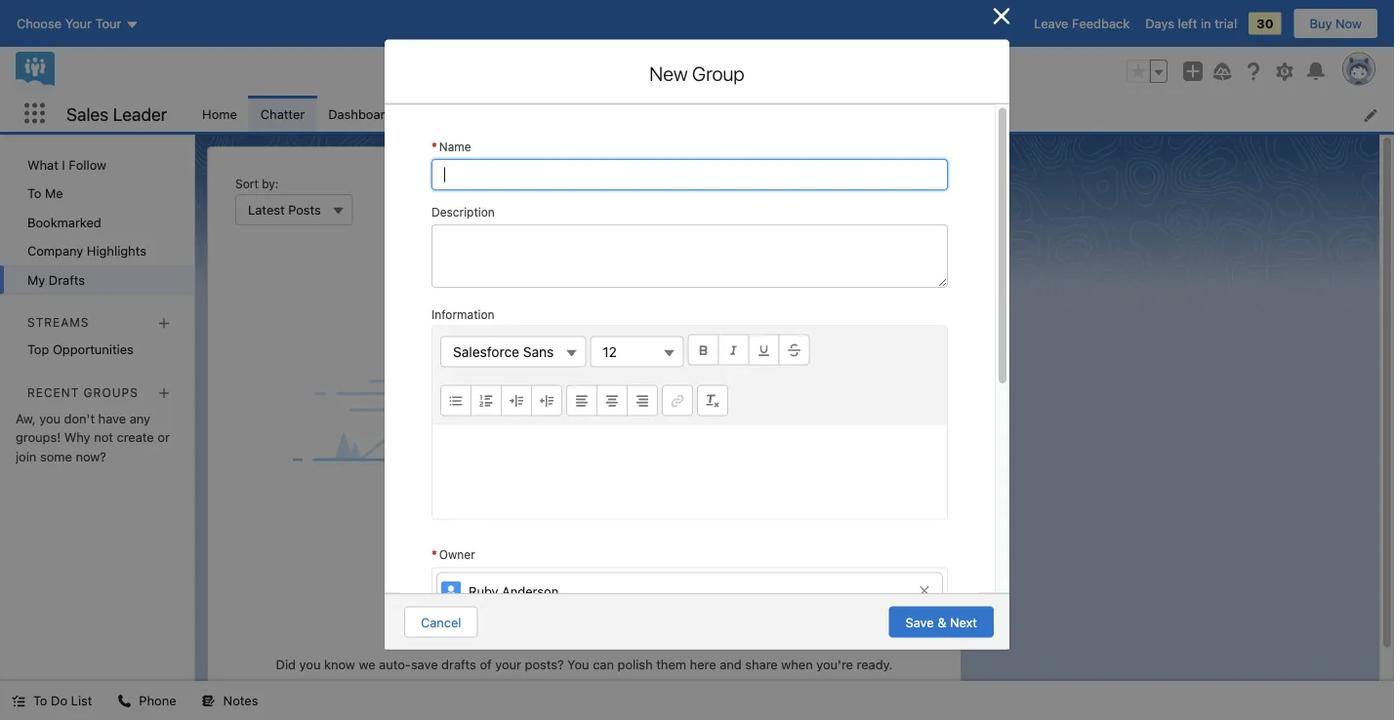 Task type: locate. For each thing, give the bounding box(es) containing it.
you right 'did'
[[299, 658, 321, 672]]

1 horizontal spatial text default image
[[118, 695, 131, 708]]

why
[[64, 430, 90, 445]]

did you know we auto-save drafts of your posts? you can polish them here and share when you're ready. status
[[224, 574, 945, 673]]

1 vertical spatial to
[[33, 694, 47, 708]]

ruby anderson
[[469, 584, 559, 599]]

streams link
[[27, 316, 89, 330]]

3 text default image from the left
[[202, 695, 215, 708]]

anderson
[[502, 584, 559, 599]]

cancel button
[[404, 607, 478, 638]]

salesforce
[[453, 343, 519, 359]]

auto-
[[379, 658, 411, 672]]

you inside aw, you don't have any groups!
[[39, 411, 61, 426]]

don't
[[64, 411, 95, 426]]

save
[[411, 658, 438, 672]]

did
[[276, 658, 296, 672]]

inverse image
[[990, 4, 1013, 28]]

2 horizontal spatial text default image
[[202, 695, 215, 708]]

i
[[62, 157, 65, 172]]

what
[[27, 157, 58, 172]]

text default image inside to do list button
[[12, 695, 25, 708]]

notes
[[223, 694, 258, 708]]

my drafts
[[27, 272, 85, 287]]

new
[[650, 62, 688, 85]]

opportunities
[[53, 342, 134, 357]]

home
[[202, 106, 237, 121]]

your
[[495, 658, 521, 672]]

1 vertical spatial *
[[432, 548, 437, 561]]

groups!
[[16, 430, 61, 445]]

text default image inside notes button
[[202, 695, 215, 708]]

to left the do
[[33, 694, 47, 708]]

cancel
[[421, 615, 461, 630]]

you inside the did you know we auto-save drafts of your posts? you can polish them here and share when you're ready. 'status'
[[299, 658, 321, 672]]

0 vertical spatial to
[[27, 186, 41, 201]]

12
[[603, 343, 617, 359]]

*
[[432, 139, 437, 153], [432, 548, 437, 561]]

you up groups!
[[39, 411, 61, 426]]

when
[[781, 658, 813, 672]]

you
[[39, 411, 61, 426], [299, 658, 321, 672]]

top opportunities
[[27, 342, 134, 357]]

* for owner
[[432, 548, 437, 561]]

me
[[45, 186, 63, 201]]

group
[[1127, 60, 1168, 83]]

company
[[27, 244, 83, 258]]

some
[[40, 449, 72, 464]]

aw,
[[16, 411, 36, 426]]

Compose text text field
[[433, 425, 947, 518]]

toolbar containing salesforce sans
[[433, 326, 947, 425]]

list
[[190, 96, 1394, 132]]

highlights
[[87, 244, 146, 258]]

Description text field
[[432, 224, 948, 288]]

now
[[1336, 16, 1362, 31]]

toolbar
[[433, 326, 947, 425]]

have
[[98, 411, 126, 426]]

* left owner
[[432, 548, 437, 561]]

text default image inside phone button
[[118, 695, 131, 708]]

sales leader
[[66, 103, 167, 124]]

any
[[130, 411, 150, 426]]

to do list
[[33, 694, 92, 708]]

top opportunities link
[[0, 335, 194, 364]]

here
[[690, 658, 716, 672]]

chatter
[[261, 106, 305, 121]]

top
[[27, 342, 49, 357]]

text default image for notes
[[202, 695, 215, 708]]

posts?
[[525, 658, 564, 672]]

2 * from the top
[[432, 548, 437, 561]]

save & next
[[906, 615, 977, 630]]

to
[[27, 186, 41, 201], [33, 694, 47, 708]]

ruby
[[469, 584, 498, 599]]

can
[[593, 658, 614, 672]]

leave
[[1034, 16, 1069, 31]]

None text field
[[432, 159, 948, 190]]

2 text default image from the left
[[118, 695, 131, 708]]

name
[[439, 139, 471, 153]]

you
[[567, 658, 589, 672]]

create
[[117, 430, 154, 445]]

0 horizontal spatial you
[[39, 411, 61, 426]]

* left name
[[432, 139, 437, 153]]

in
[[1201, 16, 1211, 31]]

to me link
[[0, 179, 194, 208]]

0 horizontal spatial text default image
[[12, 695, 25, 708]]

not
[[94, 430, 113, 445]]

dashboards link
[[317, 96, 411, 132]]

why not create or join some now?
[[16, 430, 170, 464]]

format text element
[[688, 334, 810, 365]]

* for name
[[432, 139, 437, 153]]

notes button
[[190, 681, 270, 721]]

new group
[[650, 62, 745, 85]]

sort
[[235, 177, 259, 190]]

text default image left notes
[[202, 695, 215, 708]]

owner
[[439, 548, 475, 561]]

buy now
[[1310, 16, 1362, 31]]

to inside button
[[33, 694, 47, 708]]

list item
[[531, 96, 613, 132]]

0 vertical spatial you
[[39, 411, 61, 426]]

1 vertical spatial you
[[299, 658, 321, 672]]

to inside "link"
[[27, 186, 41, 201]]

buy now button
[[1293, 8, 1379, 39]]

bookmarked link
[[0, 208, 194, 237]]

sans
[[523, 343, 554, 359]]

text default image left the do
[[12, 695, 25, 708]]

text default image left phone
[[118, 695, 131, 708]]

1 text default image from the left
[[12, 695, 25, 708]]

0 vertical spatial *
[[432, 139, 437, 153]]

now?
[[76, 449, 106, 464]]

you're
[[816, 658, 853, 672]]

format font family and size group
[[440, 334, 688, 385]]

text default image for phone
[[118, 695, 131, 708]]

you for don't
[[39, 411, 61, 426]]

to left me
[[27, 186, 41, 201]]

drafts
[[441, 658, 476, 672]]

salesforce sans
[[453, 343, 554, 359]]

text default image
[[12, 695, 25, 708], [118, 695, 131, 708], [202, 695, 215, 708]]

recent
[[27, 386, 79, 399]]

1 horizontal spatial you
[[299, 658, 321, 672]]

1 * from the top
[[432, 139, 437, 153]]



Task type: describe. For each thing, give the bounding box(es) containing it.
information
[[432, 307, 495, 321]]

list containing home
[[190, 96, 1394, 132]]

did you know we auto-save drafts of your posts? you can polish them here and share when you're ready.
[[276, 658, 893, 672]]

bookmarked
[[27, 215, 101, 229]]

ruby anderson link
[[436, 572, 943, 609]]

days left in trial
[[1145, 16, 1237, 31]]

leave feedback
[[1034, 16, 1130, 31]]

drafts
[[49, 272, 85, 287]]

next
[[950, 615, 977, 630]]

you for know
[[299, 658, 321, 672]]

to for to do list
[[33, 694, 47, 708]]

format body element
[[440, 385, 562, 416]]

days
[[1145, 16, 1175, 31]]

left
[[1178, 16, 1197, 31]]

save
[[906, 615, 934, 630]]

dashboards list item
[[317, 96, 436, 132]]

aw, you don't have any groups!
[[16, 411, 150, 445]]

align text element
[[566, 385, 658, 416]]

dashboards
[[328, 106, 399, 121]]

to me
[[27, 186, 63, 201]]

description
[[432, 205, 495, 218]]

of
[[480, 658, 492, 672]]

save & next button
[[889, 607, 994, 638]]

list
[[71, 694, 92, 708]]

recent groups
[[27, 386, 138, 399]]

know
[[324, 658, 355, 672]]

join
[[16, 449, 36, 464]]

them
[[656, 658, 686, 672]]

chatter link
[[249, 96, 317, 132]]

buy
[[1310, 16, 1332, 31]]

to do list button
[[0, 681, 104, 721]]

my
[[27, 272, 45, 287]]

group
[[692, 62, 745, 85]]

phone button
[[106, 681, 188, 721]]

phone
[[139, 694, 176, 708]]

streams
[[27, 316, 89, 330]]

company highlights
[[27, 244, 146, 258]]

ready.
[[857, 658, 893, 672]]

and
[[720, 658, 742, 672]]

feedback
[[1072, 16, 1130, 31]]

my drafts link
[[0, 266, 194, 294]]

sales
[[66, 103, 109, 124]]

leave feedback link
[[1034, 16, 1130, 31]]

polish
[[618, 658, 653, 672]]

we
[[359, 658, 375, 672]]

what i follow link
[[0, 150, 194, 179]]

Font Size, 12 button
[[590, 336, 684, 367]]

what i follow
[[27, 157, 107, 172]]

follow
[[69, 157, 107, 172]]

recent groups link
[[27, 386, 138, 399]]

groups
[[84, 386, 138, 399]]

to for to me
[[27, 186, 41, 201]]

company highlights link
[[0, 237, 194, 266]]

by:
[[262, 177, 279, 190]]

do
[[51, 694, 67, 708]]

leader
[[113, 103, 167, 124]]

sort by:
[[235, 177, 279, 190]]

30
[[1257, 16, 1274, 31]]

Font, Salesforce Sans button
[[440, 336, 586, 367]]

text default image for to do list
[[12, 695, 25, 708]]



Task type: vqa. For each thing, say whether or not it's contained in the screenshot.
12 button
yes



